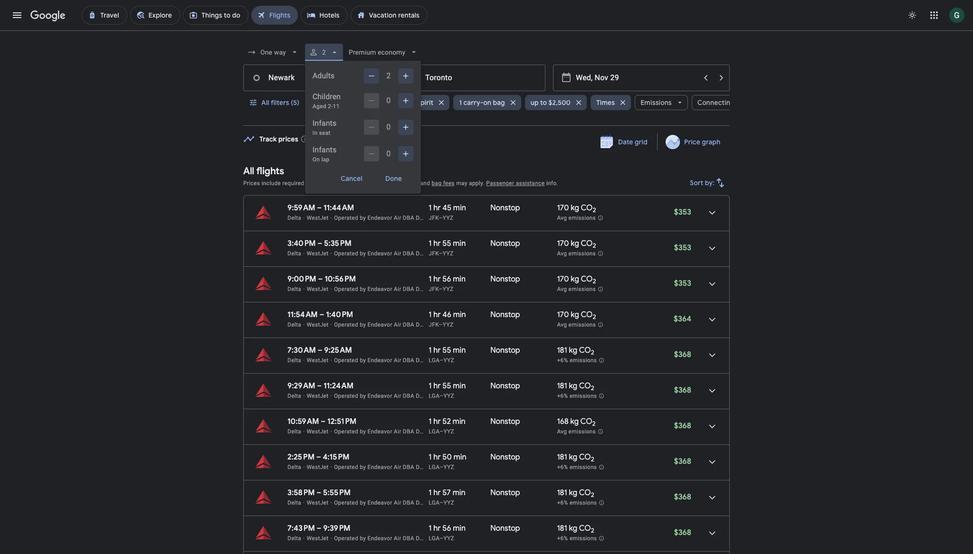Task type: vqa. For each thing, say whether or not it's contained in the screenshot.


Task type: describe. For each thing, give the bounding box(es) containing it.
total duration 1 hr 57 min. element
[[429, 488, 491, 499]]

lga for 9:25 am
[[429, 357, 440, 364]]

1 stop or fewer button
[[311, 95, 379, 110]]

lga for 4:15 pm
[[429, 464, 440, 471]]

353 US dollars text field
[[674, 243, 691, 253]]

11:54 am
[[287, 310, 318, 320]]

kg for 11:24 am
[[569, 382, 577, 391]]

leaves john f. kennedy international airport at 9:59 am on wednesday, november 29 and arrives at toronto pearson international airport at 11:44 am on wednesday, november 29. element
[[287, 203, 354, 213]]

may
[[456, 180, 467, 187]]

or
[[337, 98, 343, 107]]

adults
[[313, 71, 335, 80]]

+6% for 4:15 pm
[[557, 464, 568, 471]]

– left 5:35 pm
[[318, 239, 322, 249]]

– inside the 1 hr 57 min lga – yyz
[[440, 500, 444, 507]]

leaves john f. kennedy international airport at 11:54 am on wednesday, november 29 and arrives at toronto pearson international airport at 1:40 pm on wednesday, november 29. element
[[287, 310, 353, 320]]

Departure time: 3:58 PM. text field
[[287, 488, 315, 498]]

11
[[333, 103, 340, 110]]

56 for 9:00 pm – 10:56 pm
[[443, 275, 451, 284]]

carry-
[[464, 98, 483, 107]]

9:59 am – 11:44 am
[[287, 203, 354, 213]]

total duration 1 hr 55 min. element for 5:35 pm
[[429, 239, 491, 250]]

optional
[[374, 180, 396, 187]]

52
[[443, 417, 451, 427]]

flight details. leaves laguardia airport at 9:29 am on wednesday, november 29 and arrives at toronto pearson international airport at 11:24 am on wednesday, november 29. image
[[701, 380, 724, 402]]

min for 11:44 am
[[453, 203, 466, 213]]

fewer
[[345, 98, 363, 107]]

exclude:
[[389, 98, 415, 107]]

1 hr 55 min jfk – yyz
[[429, 239, 466, 257]]

by:
[[705, 179, 715, 187]]

nonstop flight. element for 10:56 pm
[[491, 275, 520, 286]]

29
[[329, 135, 336, 144]]

1 hr 55 min lga – yyz for 11:24 am
[[429, 382, 466, 400]]

10:59 am
[[287, 417, 319, 427]]

children aged 2-11
[[313, 92, 341, 110]]

price
[[684, 138, 700, 146]]

date grid
[[618, 138, 648, 146]]

$368 for 9:25 am
[[674, 350, 691, 360]]

168 kg co 2
[[557, 417, 596, 428]]

nonstop for 4:15 pm
[[491, 453, 520, 462]]

2 inside popup button
[[322, 48, 326, 56]]

– inside 1 hr 56 min jfk – yyz
[[439, 286, 443, 293]]

7:30 am
[[287, 346, 316, 355]]

date
[[618, 138, 633, 146]]

min for 5:55 pm
[[453, 488, 465, 498]]

avg for 1 hr 46 min
[[557, 322, 567, 328]]

yyz for 1:40 pm
[[443, 322, 454, 328]]

flight details. leaves laguardia airport at 2:25 pm on wednesday, november 29 and arrives at toronto pearson international airport at 4:15 pm on wednesday, november 29. image
[[701, 451, 724, 474]]

12:51 pm
[[327, 417, 356, 427]]

passenger
[[486, 180, 514, 187]]

up to $2,500
[[531, 98, 571, 107]]

required
[[282, 180, 304, 187]]

leaves laguardia airport at 7:30 am on wednesday, november 29 and arrives at toronto pearson international airport at 9:25 am on wednesday, november 29. element
[[287, 346, 352, 355]]

– inside 1 hr 46 min jfk – yyz
[[439, 322, 443, 328]]

$2,500
[[549, 98, 571, 107]]

hr for 9:29 am – 11:24 am
[[433, 382, 441, 391]]

operated by endeavor air dba delta connection for 11:24 am
[[334, 393, 462, 400]]

Departure time: 9:29 AM. text field
[[287, 382, 315, 391]]

4:15 pm
[[323, 453, 349, 462]]

nonstop flight. element for 9:39 pm
[[491, 524, 520, 535]]

nov 29
[[314, 135, 336, 144]]

airports
[[736, 98, 761, 107]]

– left 9:25 am text field
[[318, 346, 322, 355]]

dba for 9:25 am
[[403, 357, 414, 364]]

passenger assistance button
[[486, 180, 545, 187]]

2 for 11:44 am
[[593, 206, 596, 214]]

infants in seat
[[313, 119, 337, 136]]

50
[[443, 453, 452, 462]]

on
[[483, 98, 491, 107]]

infants for infants in seat
[[313, 119, 337, 128]]

1 inside popup button
[[317, 98, 319, 107]]

170 kg co 2 for 1 hr 55 min
[[557, 239, 596, 250]]

nonstop flight. element for 1:40 pm
[[491, 310, 520, 321]]

track
[[259, 135, 277, 144]]

Departure time: 7:43 PM. text field
[[287, 524, 315, 534]]

assistance
[[516, 180, 545, 187]]

exclude: spirit
[[389, 98, 433, 107]]

main menu image
[[11, 10, 23, 21]]

stop
[[321, 98, 335, 107]]

all filters (5)
[[261, 98, 299, 107]]

– left "9:39 pm"
[[317, 524, 321, 534]]

Departure time: 7:30 AM. text field
[[287, 346, 316, 355]]

– inside 1 hr 56 min lga – yyz
[[440, 536, 444, 542]]

bag fees button
[[432, 180, 455, 187]]

yyz for 5:55 pm
[[444, 500, 454, 507]]

include
[[262, 180, 281, 187]]

price graph
[[684, 138, 720, 146]]

1 for 11:24 am
[[429, 382, 432, 391]]

1 for 4:15 pm
[[429, 453, 432, 462]]

$368 for 12:51 pm
[[674, 421, 691, 431]]

45
[[443, 203, 451, 213]]

leaves laguardia airport at 9:29 am on wednesday, november 29 and arrives at toronto pearson international airport at 11:24 am on wednesday, november 29. element
[[287, 382, 354, 391]]

done button
[[374, 171, 413, 186]]

368 us dollars text field for 1 hr 55 min
[[674, 386, 691, 395]]

emissions for 9:25 am
[[570, 357, 597, 364]]

operated for 12:51 pm
[[334, 429, 358, 435]]

1 carry-on bag button
[[453, 91, 521, 114]]

air for 7:43 pm – 9:39 pm
[[394, 536, 401, 542]]

– right 9:29 am
[[317, 382, 322, 391]]

operated by endeavor air dba delta connection for 1:40 pm
[[334, 322, 462, 328]]

1 stop or fewer
[[317, 98, 363, 107]]

170 kg co 2 for 1 hr 46 min
[[557, 310, 596, 321]]

emissions button
[[635, 91, 688, 114]]

done
[[385, 174, 402, 183]]

1 carry-on bag
[[459, 98, 505, 107]]

operated by endeavor air dba delta connection for 10:56 pm
[[334, 286, 462, 293]]

nonstop flight. element for 11:44 am
[[491, 203, 520, 214]]

prices include required taxes + fees for 2 adults. optional charges and bag fees may apply. passenger assistance
[[243, 180, 545, 187]]

11:54 am – 1:40 pm
[[287, 310, 353, 320]]

2:25 pm – 4:15 pm
[[287, 453, 349, 462]]

total duration 1 hr 46 min. element
[[429, 310, 491, 321]]

on
[[313, 156, 320, 163]]

total duration 1 hr 55 min. element for 11:24 am
[[429, 382, 491, 392]]

operated for 5:35 pm
[[334, 250, 358, 257]]

co for 3:40 pm – 5:35 pm
[[581, 239, 593, 249]]

emissions
[[641, 98, 672, 107]]

Arrival time: 9:25 AM. text field
[[324, 346, 352, 355]]

to
[[540, 98, 547, 107]]

181 for 9:25 am
[[557, 346, 567, 355]]

– down 1 hr 46 min jfk – yyz
[[440, 357, 444, 364]]

yyz for 9:25 am
[[444, 357, 454, 364]]

3:40 pm
[[287, 239, 316, 249]]

– inside 1 hr 45 min jfk – yyz
[[439, 215, 443, 221]]

+
[[322, 180, 325, 187]]

change appearance image
[[901, 4, 924, 27]]

hr for 3:40 pm – 5:35 pm
[[433, 239, 441, 249]]

kg for 5:35 pm
[[571, 239, 579, 249]]

spirit
[[417, 98, 433, 107]]

learn more about tracked prices image
[[300, 135, 309, 144]]

loading results progress bar
[[0, 30, 973, 32]]

endeavor for 11:44 am
[[368, 215, 392, 221]]

+6% for 9:25 am
[[557, 357, 568, 364]]

endeavor for 1:40 pm
[[368, 322, 392, 328]]

westjet for 3:40 pm
[[307, 250, 329, 257]]

1 hr 50 min lga – yyz
[[429, 453, 466, 471]]

Arrival time: 11:24 AM. text field
[[324, 382, 354, 391]]

air for 7:30 am – 9:25 am
[[394, 357, 401, 364]]

$353 for 1 hr 45 min
[[674, 208, 691, 217]]

$368 for 4:15 pm
[[674, 457, 691, 467]]

1:40 pm
[[326, 310, 353, 320]]

$368 for 9:39 pm
[[674, 528, 691, 538]]

kg for 10:56 pm
[[571, 275, 579, 284]]

none search field containing adults
[[243, 41, 777, 194]]

exclude: spirit button
[[383, 91, 450, 114]]

apply.
[[469, 180, 485, 187]]

taxes
[[306, 180, 320, 187]]

westjet for 3:58 pm
[[307, 500, 329, 507]]

total duration 1 hr 45 min. element
[[429, 203, 491, 214]]

10:56 pm
[[325, 275, 356, 284]]

2 for 5:55 pm
[[591, 491, 594, 499]]

avg emissions for 1 hr 52 min
[[557, 429, 596, 435]]

and
[[420, 180, 430, 187]]

$368 for 11:24 am
[[674, 386, 691, 395]]

air for 3:58 pm – 5:55 pm
[[394, 500, 401, 507]]

sort by:
[[690, 179, 715, 187]]

Departure time: 10:59 AM. text field
[[287, 417, 319, 427]]

3:58 pm – 5:55 pm
[[287, 488, 351, 498]]

Arrival time: 5:35 PM. text field
[[324, 239, 351, 249]]

endeavor for 5:35 pm
[[368, 250, 392, 257]]

2 fees from the left
[[443, 180, 455, 187]]

1 hr 56 min lga – yyz
[[429, 524, 466, 542]]

flight details. leaves john f. kennedy international airport at 9:59 am on wednesday, november 29 and arrives at toronto pearson international airport at 11:44 am on wednesday, november 29. image
[[701, 201, 724, 224]]

Arrival time: 11:44 AM. text field
[[324, 203, 354, 213]]

1 hr 45 min jfk – yyz
[[429, 203, 466, 221]]

total duration 1 hr 55 min. element for 9:25 am
[[429, 346, 491, 357]]

westjet for 9:29 am
[[307, 393, 329, 400]]

10:59 am – 12:51 pm
[[287, 417, 356, 427]]

connection for 9:39 pm
[[431, 536, 462, 542]]

2 for 5:35 pm
[[593, 242, 596, 250]]

1 fees from the left
[[327, 180, 338, 187]]

endeavor for 4:15 pm
[[368, 464, 392, 471]]

Arrival time: 12:51 PM. text field
[[327, 417, 356, 427]]

yyz for 11:44 am
[[443, 215, 454, 221]]

co for 11:54 am – 1:40 pm
[[581, 310, 593, 320]]

min for 9:25 am
[[453, 346, 466, 355]]

nonstop flight. element for 12:51 pm
[[491, 417, 520, 428]]

co for 7:30 am – 9:25 am
[[579, 346, 591, 355]]

9:59 am
[[287, 203, 315, 213]]

– left the 1:40 pm
[[320, 310, 324, 320]]

dba for 1:40 pm
[[403, 322, 414, 328]]

lap
[[321, 156, 330, 163]]

jfk for 1 hr 56 min
[[429, 286, 439, 293]]

air for 3:40 pm – 5:35 pm
[[394, 250, 401, 257]]

by for 9:25 am
[[360, 357, 366, 364]]

nonstop for 5:55 pm
[[491, 488, 520, 498]]

emissions for 5:55 pm
[[570, 500, 597, 507]]

9:00 pm – 10:56 pm
[[287, 275, 356, 284]]

3:58 pm
[[287, 488, 315, 498]]

Arrival time: 10:56 PM. text field
[[325, 275, 356, 284]]

leaves john f. kennedy international airport at 3:40 pm on wednesday, november 29 and arrives at toronto pearson international airport at 5:35 pm on wednesday, november 29. element
[[287, 239, 351, 249]]

by for 10:56 pm
[[360, 286, 366, 293]]

operated by endeavor air dba delta connection for 4:15 pm
[[334, 464, 462, 471]]

infants for infants on lap
[[313, 145, 337, 154]]

9:29 am – 11:24 am
[[287, 382, 354, 391]]

nonstop flight. element for 11:24 am
[[491, 382, 520, 392]]



Task type: locate. For each thing, give the bounding box(es) containing it.
connection for 10:56 pm
[[431, 286, 462, 293]]

lga for 11:24 am
[[429, 393, 440, 400]]

5 hr from the top
[[433, 346, 441, 355]]

connection for 11:44 am
[[431, 215, 462, 221]]

westjet down leaves laguardia airport at 3:58 pm on wednesday, november 29 and arrives at toronto pearson international airport at 5:55 pm on wednesday, november 29. element
[[307, 500, 329, 507]]

nonstop flight. element
[[491, 203, 520, 214], [491, 239, 520, 250], [491, 275, 520, 286], [491, 310, 520, 321], [491, 346, 520, 357], [491, 382, 520, 392], [491, 417, 520, 428], [491, 453, 520, 464], [491, 488, 520, 499], [491, 524, 520, 535]]

emissions for 11:44 am
[[569, 215, 596, 222]]

hr for 2:25 pm – 4:15 pm
[[433, 453, 441, 462]]

– left 4:15 pm text box in the bottom of the page
[[316, 453, 321, 462]]

2 hr from the top
[[433, 239, 441, 249]]

0 vertical spatial all
[[261, 98, 269, 107]]

10 nonstop flight. element from the top
[[491, 524, 520, 535]]

yyz down 52
[[444, 429, 454, 435]]

endeavor for 10:56 pm
[[368, 286, 392, 293]]

yyz inside 1 hr 46 min jfk – yyz
[[443, 322, 454, 328]]

+6% emissions for 9:25 am
[[557, 357, 597, 364]]

cancel
[[341, 174, 362, 183]]

364 US dollars text field
[[674, 315, 691, 324]]

6 endeavor from the top
[[368, 393, 392, 400]]

total duration 1 hr 56 min. element
[[429, 275, 491, 286], [429, 524, 491, 535]]

+6% emissions for 11:24 am
[[557, 393, 597, 400]]

0 for children aged 2-11
[[386, 96, 391, 105]]

connection up 1 hr 56 min jfk – yyz on the left
[[431, 250, 462, 257]]

1 353 us dollars text field from the top
[[674, 208, 691, 217]]

1 vertical spatial total duration 1 hr 56 min. element
[[429, 524, 491, 535]]

hr inside 1 hr 56 min lga – yyz
[[433, 524, 441, 534]]

2 vertical spatial total duration 1 hr 55 min. element
[[429, 382, 491, 392]]

3 endeavor from the top
[[368, 286, 392, 293]]

– down 52
[[440, 429, 444, 435]]

yyz inside 1 hr 50 min lga – yyz
[[444, 464, 454, 471]]

Departure time: 2:25 PM. text field
[[287, 453, 315, 462]]

connection down 50
[[431, 464, 462, 471]]

1 inside 1 hr 56 min lga – yyz
[[429, 524, 432, 534]]

kg for 9:39 pm
[[569, 524, 577, 534]]

181
[[557, 346, 567, 355], [557, 382, 567, 391], [557, 453, 567, 462], [557, 488, 567, 498], [557, 524, 567, 534]]

yyz down 50
[[444, 464, 454, 471]]

353 us dollars text field left the flight details. leaves john f. kennedy international airport at 9:00 pm on wednesday, november 29 and arrives at toronto pearson international airport at 10:56 pm on wednesday, november 29. image
[[674, 279, 691, 288]]

46
[[443, 310, 451, 320]]

10 operated by endeavor air dba delta connection from the top
[[334, 536, 462, 542]]

hr inside 1 hr 46 min jfk – yyz
[[433, 310, 441, 320]]

3 total duration 1 hr 55 min. element from the top
[[429, 382, 491, 392]]

9 operated from the top
[[334, 500, 358, 507]]

min right 57
[[453, 488, 465, 498]]

nonstop for 10:56 pm
[[491, 275, 520, 284]]

1 vertical spatial infants
[[313, 145, 337, 154]]

6 connection from the top
[[431, 393, 462, 400]]

1 connection from the top
[[431, 215, 462, 221]]

lga down total duration 1 hr 50 min. element
[[429, 464, 440, 471]]

Departure time: 9:59 AM. text field
[[287, 203, 315, 213]]

368 US dollars text field
[[674, 386, 691, 395], [674, 457, 691, 467], [674, 528, 691, 538]]

1 inside 1 hr 46 min jfk – yyz
[[429, 310, 432, 320]]

2 for 10:56 pm
[[593, 278, 596, 286]]

by for 11:44 am
[[360, 215, 366, 221]]

min down 1 hr 46 min jfk – yyz
[[453, 346, 466, 355]]

None search field
[[243, 41, 777, 194]]

hr for 11:54 am – 1:40 pm
[[433, 310, 441, 320]]

nonstop for 9:39 pm
[[491, 524, 520, 534]]

0 horizontal spatial fees
[[327, 180, 338, 187]]

jfk for 1 hr 45 min
[[429, 215, 439, 221]]

7 air from the top
[[394, 429, 401, 435]]

1 for 12:51 pm
[[429, 417, 432, 427]]

air
[[394, 215, 401, 221], [394, 250, 401, 257], [394, 286, 401, 293], [394, 322, 401, 328], [394, 357, 401, 364], [394, 393, 401, 400], [394, 429, 401, 435], [394, 464, 401, 471], [394, 500, 401, 507], [394, 536, 401, 542]]

co for 9:59 am – 11:44 am
[[581, 203, 593, 213]]

2 inside 168 kg co 2
[[592, 420, 596, 428]]

– down 45
[[439, 215, 443, 221]]

4 181 from the top
[[557, 488, 567, 498]]

all flights main content
[[243, 134, 730, 555]]

2 air from the top
[[394, 250, 401, 257]]

avg emissions for 1 hr 46 min
[[557, 322, 596, 328]]

jfk inside 1 hr 45 min jfk – yyz
[[429, 215, 439, 221]]

connecting
[[697, 98, 734, 107]]

2 nonstop from the top
[[491, 239, 520, 249]]

min down the 1 hr 57 min lga – yyz
[[453, 524, 466, 534]]

0 vertical spatial 368 us dollars text field
[[674, 386, 691, 395]]

bag
[[493, 98, 505, 107], [432, 180, 442, 187]]

avg
[[557, 215, 567, 222], [557, 251, 567, 257], [557, 286, 567, 293], [557, 322, 567, 328], [557, 429, 567, 435]]

2 avg emissions from the top
[[557, 251, 596, 257]]

$353 left flight details. leaves john f. kennedy international airport at 3:40 pm on wednesday, november 29 and arrives at toronto pearson international airport at 5:35 pm on wednesday, november 29. image
[[674, 243, 691, 253]]

cancel button
[[329, 171, 374, 186]]

in
[[313, 130, 318, 136]]

3 avg emissions from the top
[[557, 286, 596, 293]]

hr down 1 hr 55 min jfk – yyz
[[433, 275, 441, 284]]

endeavor
[[368, 215, 392, 221], [368, 250, 392, 257], [368, 286, 392, 293], [368, 322, 392, 328], [368, 357, 392, 364], [368, 393, 392, 400], [368, 429, 392, 435], [368, 464, 392, 471], [368, 500, 392, 507], [368, 536, 392, 542]]

1
[[317, 98, 319, 107], [459, 98, 462, 107], [429, 203, 432, 213], [429, 239, 432, 249], [429, 275, 432, 284], [429, 310, 432, 320], [429, 346, 432, 355], [429, 382, 432, 391], [429, 417, 432, 427], [429, 453, 432, 462], [429, 488, 432, 498], [429, 524, 432, 534]]

2 vertical spatial 0
[[386, 149, 391, 158]]

1 inside the 1 hr 57 min lga – yyz
[[429, 488, 432, 498]]

6 operated from the top
[[334, 393, 358, 400]]

yyz up 52
[[444, 393, 454, 400]]

jfk up 1 hr 56 min jfk – yyz on the left
[[429, 250, 439, 257]]

3 181 kg co 2 from the top
[[557, 453, 594, 464]]

10 connection from the top
[[431, 536, 462, 542]]

368 us dollars text field for 181
[[674, 493, 691, 502]]

nonstop
[[491, 203, 520, 213], [491, 239, 520, 249], [491, 275, 520, 284], [491, 310, 520, 320], [491, 346, 520, 355], [491, 382, 520, 391], [491, 417, 520, 427], [491, 453, 520, 462], [491, 488, 520, 498], [491, 524, 520, 534]]

dba for 10:56 pm
[[403, 286, 414, 293]]

55 inside 1 hr 55 min jfk – yyz
[[443, 239, 451, 249]]

yyz down 1 hr 46 min jfk – yyz
[[444, 357, 454, 364]]

3 hr from the top
[[433, 275, 441, 284]]

Departure text field
[[576, 65, 698, 91]]

all inside all filters (5) button
[[261, 98, 269, 107]]

1 hr 46 min jfk – yyz
[[429, 310, 466, 328]]

170 for 1 hr 45 min
[[557, 203, 569, 213]]

9 nonstop from the top
[[491, 488, 520, 498]]

lga
[[429, 357, 440, 364], [429, 393, 440, 400], [429, 429, 440, 435], [429, 464, 440, 471], [429, 500, 440, 507], [429, 536, 440, 542]]

6 by from the top
[[360, 393, 366, 400]]

jfk down total duration 1 hr 46 min. element
[[429, 322, 439, 328]]

all for all flights
[[243, 165, 254, 177]]

connection down the 1 hr 57 min lga – yyz
[[431, 536, 462, 542]]

4 operated by endeavor air dba delta connection from the top
[[334, 322, 462, 328]]

prices
[[243, 180, 260, 187]]

– left 12:51 pm text field at the left bottom of the page
[[321, 417, 326, 427]]

10 endeavor from the top
[[368, 536, 392, 542]]

2 for 12:51 pm
[[592, 420, 596, 428]]

– down the 1 hr 57 min lga – yyz
[[440, 536, 444, 542]]

emissions for 11:24 am
[[570, 393, 597, 400]]

0 vertical spatial 56
[[443, 275, 451, 284]]

– right 9:59 am
[[317, 203, 322, 213]]

1 westjet from the top
[[307, 215, 329, 221]]

7 hr from the top
[[433, 417, 441, 427]]

1 down the 1 hr 57 min lga – yyz
[[429, 524, 432, 534]]

westjet down 9:59 am – 11:44 am
[[307, 215, 329, 221]]

jfk inside 1 hr 56 min jfk – yyz
[[429, 286, 439, 293]]

fees
[[327, 180, 338, 187], [443, 180, 455, 187]]

1 $368 from the top
[[674, 350, 691, 360]]

5 lga from the top
[[429, 500, 440, 507]]

4 +6% from the top
[[557, 500, 568, 507]]

6 air from the top
[[394, 393, 401, 400]]

children
[[313, 92, 341, 101]]

leaves john f. kennedy international airport at 9:00 pm on wednesday, november 29 and arrives at toronto pearson international airport at 10:56 pm on wednesday, november 29. element
[[287, 275, 356, 284]]

co for 9:00 pm – 10:56 pm
[[581, 275, 593, 284]]

1 inside 1 hr 45 min jfk – yyz
[[429, 203, 432, 213]]

kg for 11:44 am
[[571, 203, 579, 213]]

connection for 9:25 am
[[431, 357, 462, 364]]

bag inside all flights main content
[[432, 180, 442, 187]]

– up 1 hr 56 min jfk – yyz on the left
[[439, 250, 443, 257]]

bag right 'on'
[[493, 98, 505, 107]]

1 vertical spatial 353 us dollars text field
[[674, 279, 691, 288]]

4 connection from the top
[[431, 322, 462, 328]]

min inside 1 hr 56 min lga – yyz
[[453, 524, 466, 534]]

min for 11:24 am
[[453, 382, 466, 391]]

4 hr from the top
[[433, 310, 441, 320]]

min inside 1 hr 45 min jfk – yyz
[[453, 203, 466, 213]]

368 us dollars text field for 1 hr 56 min
[[674, 528, 691, 538]]

up to $2,500 button
[[525, 91, 587, 114]]

2 for 9:25 am
[[591, 349, 594, 357]]

1 for 9:25 am
[[429, 346, 432, 355]]

1 368 us dollars text field from the top
[[674, 421, 691, 431]]

flight details. leaves laguardia airport at 7:30 am on wednesday, november 29 and arrives at toronto pearson international airport at 9:25 am on wednesday, november 29. image
[[701, 344, 724, 367]]

connection up 52
[[431, 393, 462, 400]]

368 US dollars text field
[[674, 350, 691, 360]]

operated down 5:55 pm
[[334, 500, 358, 507]]

operated by endeavor air dba delta connection for 11:44 am
[[334, 215, 462, 221]]

1 nonstop from the top
[[491, 203, 520, 213]]

1 vertical spatial 55
[[443, 346, 451, 355]]

$368 left the 'flight details. leaves laguardia airport at 2:25 pm on wednesday, november 29 and arrives at toronto pearson international airport at 4:15 pm on wednesday, november 29.' 'image'
[[674, 457, 691, 467]]

1 operated by endeavor air dba delta connection from the top
[[334, 215, 462, 221]]

avg for 1 hr 45 min
[[557, 215, 567, 222]]

flight details. leaves john f. kennedy international airport at 3:40 pm on wednesday, november 29 and arrives at toronto pearson international airport at 5:35 pm on wednesday, november 29. image
[[701, 237, 724, 260]]

Arrival time: 5:55 PM. text field
[[323, 488, 351, 498]]

56
[[443, 275, 451, 284], [443, 524, 451, 534]]

1 hr 56 min jfk – yyz
[[429, 275, 466, 293]]

emissions for 1:40 pm
[[569, 322, 596, 328]]

8 endeavor from the top
[[368, 464, 392, 471]]

11:44 am
[[324, 203, 354, 213]]

connection for 1:40 pm
[[431, 322, 462, 328]]

3 $368 from the top
[[674, 421, 691, 431]]

1 vertical spatial $353
[[674, 243, 691, 253]]

1 +6% emissions from the top
[[557, 357, 597, 364]]

None field
[[243, 44, 303, 61], [345, 44, 423, 61], [243, 44, 303, 61], [345, 44, 423, 61]]

56 inside 1 hr 56 min lga – yyz
[[443, 524, 451, 534]]

Departure time: 9:00 PM. text field
[[287, 275, 316, 284]]

– inside 1 hr 55 min jfk – yyz
[[439, 250, 443, 257]]

1 hr 55 min lga – yyz for 9:25 am
[[429, 346, 466, 364]]

yyz up 46 at the bottom
[[443, 286, 454, 293]]

hr down the 1 hr 57 min lga – yyz
[[433, 524, 441, 534]]

– right 3:58 pm text box at the left bottom
[[317, 488, 321, 498]]

yyz down 57
[[444, 500, 454, 507]]

5 181 from the top
[[557, 524, 567, 534]]

total duration 1 hr 50 min. element
[[429, 453, 491, 464]]

2 for 9:39 pm
[[591, 527, 594, 535]]

9 dba from the top
[[403, 500, 414, 507]]

1 vertical spatial all
[[243, 165, 254, 177]]

lga down total duration 1 hr 57 min. element
[[429, 500, 440, 507]]

1 vertical spatial 368 us dollars text field
[[674, 493, 691, 502]]

– inside 1 hr 50 min lga – yyz
[[440, 464, 444, 471]]

1 hr 55 min lga – yyz up 52
[[429, 382, 466, 400]]

delta
[[287, 215, 301, 221], [416, 215, 430, 221], [287, 250, 301, 257], [416, 250, 430, 257], [287, 286, 301, 293], [416, 286, 430, 293], [287, 322, 301, 328], [416, 322, 430, 328], [287, 357, 301, 364], [416, 357, 430, 364], [287, 393, 301, 400], [416, 393, 430, 400], [287, 429, 301, 435], [416, 429, 430, 435], [287, 464, 301, 471], [416, 464, 430, 471], [287, 500, 301, 507], [416, 500, 430, 507], [287, 536, 301, 542], [416, 536, 430, 542]]

yyz inside the 1 hr 57 min lga – yyz
[[444, 500, 454, 507]]

operated by endeavor air dba delta connection for 5:55 pm
[[334, 500, 462, 507]]

flight details. leaves john f. kennedy international airport at 9:00 pm on wednesday, november 29 and arrives at toronto pearson international airport at 10:56 pm on wednesday, november 29. image
[[701, 273, 724, 296]]

operated down 10:56 pm
[[334, 286, 358, 293]]

353 US dollars text field
[[674, 208, 691, 217], [674, 279, 691, 288]]

9 air from the top
[[394, 500, 401, 507]]

1 infants from the top
[[313, 119, 337, 128]]

1 left 50
[[429, 453, 432, 462]]

min inside 1 hr 55 min jfk – yyz
[[453, 239, 466, 249]]

lga down 1 hr 46 min jfk – yyz
[[429, 357, 440, 364]]

4 endeavor from the top
[[368, 322, 392, 328]]

3 nonstop flight. element from the top
[[491, 275, 520, 286]]

9:25 am
[[324, 346, 352, 355]]

min right 52
[[453, 417, 466, 427]]

min inside 1 hr 46 min jfk – yyz
[[453, 310, 466, 320]]

total duration 1 hr 56 min. element down 1 hr 55 min jfk – yyz
[[429, 275, 491, 286]]

– right 9:00 pm
[[318, 275, 323, 284]]

lga for 5:55 pm
[[429, 500, 440, 507]]

0 horizontal spatial bag
[[432, 180, 442, 187]]

sort by: button
[[686, 172, 730, 194]]

– down 50
[[440, 464, 444, 471]]

all flights
[[243, 165, 284, 177]]

Departure time: 11:54 AM. text field
[[287, 310, 318, 320]]

3 air from the top
[[394, 286, 401, 293]]

min up 'total duration 1 hr 52 min.' element
[[453, 382, 466, 391]]

operated for 4:15 pm
[[334, 464, 358, 471]]

3 55 from the top
[[443, 382, 451, 391]]

avg emissions for 1 hr 56 min
[[557, 286, 596, 293]]

0 vertical spatial 353 us dollars text field
[[674, 208, 691, 217]]

all
[[261, 98, 269, 107], [243, 165, 254, 177]]

5 endeavor from the top
[[368, 357, 392, 364]]

lga inside 1 hr 50 min lga – yyz
[[429, 464, 440, 471]]

–
[[317, 203, 322, 213], [439, 215, 443, 221], [318, 239, 322, 249], [439, 250, 443, 257], [318, 275, 323, 284], [439, 286, 443, 293], [320, 310, 324, 320], [439, 322, 443, 328], [318, 346, 322, 355], [440, 357, 444, 364], [317, 382, 322, 391], [440, 393, 444, 400], [321, 417, 326, 427], [440, 429, 444, 435], [316, 453, 321, 462], [440, 464, 444, 471], [317, 488, 321, 498], [440, 500, 444, 507], [317, 524, 321, 534], [440, 536, 444, 542]]

6 $368 from the top
[[674, 528, 691, 538]]

track prices
[[259, 135, 298, 144]]

seat
[[319, 130, 331, 136]]

connection for 5:35 pm
[[431, 250, 462, 257]]

+6% for 11:24 am
[[557, 393, 568, 400]]

6 dba from the top
[[403, 393, 414, 400]]

5 nonstop flight. element from the top
[[491, 346, 520, 357]]

endeavor for 9:25 am
[[368, 357, 392, 364]]

2 $368 from the top
[[674, 386, 691, 395]]

368 us dollars text field left flight details. leaves laguardia airport at 7:43 pm on wednesday, november 29 and arrives at toronto pearson international airport at 9:39 pm on wednesday, november 29. 'icon'
[[674, 528, 691, 538]]

1 left 45
[[429, 203, 432, 213]]

kg inside 168 kg co 2
[[570, 417, 579, 427]]

find the best price region
[[243, 134, 730, 158]]

operated by endeavor air dba delta connection for 9:39 pm
[[334, 536, 462, 542]]

connection down 57
[[431, 500, 462, 507]]

dba
[[403, 215, 414, 221], [403, 250, 414, 257], [403, 286, 414, 293], [403, 322, 414, 328], [403, 357, 414, 364], [403, 393, 414, 400], [403, 429, 414, 435], [403, 464, 414, 471], [403, 500, 414, 507], [403, 536, 414, 542]]

co for 3:58 pm – 5:55 pm
[[579, 488, 591, 498]]

hr inside the 1 hr 57 min lga – yyz
[[433, 488, 441, 498]]

1 inside 1 hr 50 min lga – yyz
[[429, 453, 432, 462]]

hr left 57
[[433, 488, 441, 498]]

2 operated from the top
[[334, 250, 358, 257]]

operated down the "12:51 pm"
[[334, 429, 358, 435]]

+6%
[[557, 357, 568, 364], [557, 393, 568, 400], [557, 464, 568, 471], [557, 500, 568, 507], [557, 536, 568, 542]]

1 total duration 1 hr 55 min. element from the top
[[429, 239, 491, 250]]

total duration 1 hr 55 min. element down 1 hr 46 min jfk – yyz
[[429, 346, 491, 357]]

emissions for 10:56 pm
[[569, 286, 596, 293]]

min
[[453, 203, 466, 213], [453, 239, 466, 249], [453, 275, 466, 284], [453, 310, 466, 320], [453, 346, 466, 355], [453, 382, 466, 391], [453, 417, 466, 427], [454, 453, 466, 462], [453, 488, 465, 498], [453, 524, 466, 534]]

lga inside 1 hr 56 min lga – yyz
[[429, 536, 440, 542]]

1 vertical spatial total duration 1 hr 55 min. element
[[429, 346, 491, 357]]

4 jfk from the top
[[429, 322, 439, 328]]

avg for 1 hr 52 min
[[557, 429, 567, 435]]

2 for 11:24 am
[[591, 385, 594, 393]]

lga down 'total duration 1 hr 52 min.' element
[[429, 429, 440, 435]]

2 vertical spatial 368 us dollars text field
[[674, 528, 691, 538]]

nonstop flight. element for 9:25 am
[[491, 346, 520, 357]]

9 by from the top
[[360, 500, 366, 507]]

4 nonstop flight. element from the top
[[491, 310, 520, 321]]

operated down 9:25 am
[[334, 357, 358, 364]]

nov
[[314, 135, 327, 144]]

1 left carry-
[[459, 98, 462, 107]]

jfk inside 1 hr 55 min jfk – yyz
[[429, 250, 439, 257]]

all inside all flights main content
[[243, 165, 254, 177]]

3 181 from the top
[[557, 453, 567, 462]]

flight details. leaves laguardia airport at 3:58 pm on wednesday, november 29 and arrives at toronto pearson international airport at 5:55 pm on wednesday, november 29. image
[[701, 487, 724, 509]]

10 operated from the top
[[334, 536, 358, 542]]

hr down 1 hr 45 min jfk – yyz
[[433, 239, 441, 249]]

Arrival time: 9:39 PM. text field
[[323, 524, 350, 534]]

up
[[531, 98, 539, 107]]

1 vertical spatial bag
[[432, 180, 442, 187]]

number of passengers dialog
[[305, 61, 421, 194]]

nonstop for 1:40 pm
[[491, 310, 520, 320]]

7 operated by endeavor air dba delta connection from the top
[[334, 429, 462, 435]]

leaves laguardia airport at 10:59 am on wednesday, november 29 and arrives at toronto pearson international airport at 12:51 pm on wednesday, november 29. element
[[287, 417, 356, 427]]

times button
[[591, 91, 631, 114]]

nonstop flight. element for 4:15 pm
[[491, 453, 520, 464]]

flight details. leaves laguardia airport at 10:59 am on wednesday, november 29 and arrives at toronto pearson international airport at 12:51 pm on wednesday, november 29. image
[[701, 415, 724, 438]]

hr left 52
[[433, 417, 441, 427]]

4 operated from the top
[[334, 322, 358, 328]]

368 us dollars text field for 168
[[674, 421, 691, 431]]

flights
[[256, 165, 284, 177]]

$368 left flight details. leaves laguardia airport at 9:29 am on wednesday, november 29 and arrives at toronto pearson international airport at 11:24 am on wednesday, november 29. image
[[674, 386, 691, 395]]

min inside 1 hr 50 min lga – yyz
[[454, 453, 466, 462]]

4 avg emissions from the top
[[557, 322, 596, 328]]

368 us dollars text field left flight details. leaves laguardia airport at 9:29 am on wednesday, november 29 and arrives at toronto pearson international airport at 11:24 am on wednesday, november 29. image
[[674, 386, 691, 395]]

1 horizontal spatial all
[[261, 98, 269, 107]]

kg for 5:55 pm
[[569, 488, 577, 498]]

sort
[[690, 179, 703, 187]]

yyz
[[443, 215, 454, 221], [443, 250, 454, 257], [443, 286, 454, 293], [443, 322, 454, 328], [444, 357, 454, 364], [444, 393, 454, 400], [444, 429, 454, 435], [444, 464, 454, 471], [444, 500, 454, 507], [444, 536, 454, 542]]

by for 9:39 pm
[[360, 536, 366, 542]]

368 us dollars text field left flight details. leaves laguardia airport at 3:58 pm on wednesday, november 29 and arrives at toronto pearson international airport at 5:55 pm on wednesday, november 29. image
[[674, 493, 691, 502]]

1 horizontal spatial fees
[[443, 180, 455, 187]]

8 nonstop from the top
[[491, 453, 520, 462]]

170 kg co 2
[[557, 203, 596, 214], [557, 239, 596, 250], [557, 275, 596, 286], [557, 310, 596, 321]]

0 down exclude:
[[386, 123, 391, 132]]

charges
[[397, 180, 419, 187]]

hr inside 1 hr 50 min lga – yyz
[[433, 453, 441, 462]]

yyz inside 1 hr 56 min jfk – yyz
[[443, 286, 454, 293]]

2 0 from the top
[[386, 123, 391, 132]]

connecting airports button
[[692, 91, 777, 114]]

yyz for 10:56 pm
[[443, 286, 454, 293]]

2-
[[328, 103, 333, 110]]

0 vertical spatial 55
[[443, 239, 451, 249]]

0 vertical spatial 1 hr 55 min lga – yyz
[[429, 346, 466, 364]]

aged
[[313, 103, 326, 110]]

operated for 5:55 pm
[[334, 500, 358, 507]]

1 inside 1 hr 52 min lga – yyz
[[429, 417, 432, 427]]

yyz down 45
[[443, 215, 454, 221]]

operated down 4:15 pm
[[334, 464, 358, 471]]

operated down "9:39 pm"
[[334, 536, 358, 542]]

min inside the 1 hr 57 min lga – yyz
[[453, 488, 465, 498]]

swap origin and destination. image
[[389, 72, 400, 84]]

$368 left the flight details. leaves laguardia airport at 7:30 am on wednesday, november 29 and arrives at toronto pearson international airport at 9:25 am on wednesday, november 29. image
[[674, 350, 691, 360]]

dba for 5:35 pm
[[403, 250, 414, 257]]

1 181 from the top
[[557, 346, 567, 355]]

9 endeavor from the top
[[368, 500, 392, 507]]

9:39 pm
[[323, 524, 350, 534]]

1 horizontal spatial bag
[[493, 98, 505, 107]]

1 hr 55 min lga – yyz
[[429, 346, 466, 364], [429, 382, 466, 400]]

0 vertical spatial $353
[[674, 208, 691, 217]]

1 down 1 hr 45 min jfk – yyz
[[429, 239, 432, 249]]

– inside 1 hr 52 min lga – yyz
[[440, 429, 444, 435]]

jfk inside 1 hr 46 min jfk – yyz
[[429, 322, 439, 328]]

0 vertical spatial bag
[[493, 98, 505, 107]]

368 us dollars text field left flight details. leaves laguardia airport at 10:59 am on wednesday, november 29 and arrives at toronto pearson international airport at 12:51 pm on wednesday, november 29. image
[[674, 421, 691, 431]]

0 vertical spatial total duration 1 hr 55 min. element
[[429, 239, 491, 250]]

operated
[[334, 215, 358, 221], [334, 250, 358, 257], [334, 286, 358, 293], [334, 322, 358, 328], [334, 357, 358, 364], [334, 393, 358, 400], [334, 429, 358, 435], [334, 464, 358, 471], [334, 500, 358, 507], [334, 536, 358, 542]]

2 avg from the top
[[557, 251, 567, 257]]

1 vertical spatial 56
[[443, 524, 451, 534]]

air for 9:00 pm – 10:56 pm
[[394, 286, 401, 293]]

yyz down 46 at the bottom
[[443, 322, 454, 328]]

1 hr 52 min lga – yyz
[[429, 417, 466, 435]]

min for 12:51 pm
[[453, 417, 466, 427]]

1 down 1 hr 46 min jfk – yyz
[[429, 346, 432, 355]]

connection up 46 at the bottom
[[431, 286, 462, 293]]

yyz inside 1 hr 45 min jfk – yyz
[[443, 215, 454, 221]]

0 vertical spatial total duration 1 hr 56 min. element
[[429, 275, 491, 286]]

$353 left the flight details. leaves john f. kennedy international airport at 9:00 pm on wednesday, november 29 and arrives at toronto pearson international airport at 10:56 pm on wednesday, november 29. image
[[674, 279, 691, 288]]

5 operated by endeavor air dba delta connection from the top
[[334, 357, 462, 364]]

8 air from the top
[[394, 464, 401, 471]]

flight details. leaves john f. kennedy international airport at 11:54 am on wednesday, november 29 and arrives at toronto pearson international airport at 1:40 pm on wednesday, november 29. image
[[701, 308, 724, 331]]

min down 1 hr 45 min jfk – yyz
[[453, 239, 466, 249]]

2 181 kg co 2 from the top
[[557, 382, 594, 393]]

leaves laguardia airport at 7:43 pm on wednesday, november 29 and arrives at toronto pearson international airport at 9:39 pm on wednesday, november 29. element
[[287, 524, 350, 534]]

leaves laguardia airport at 2:25 pm on wednesday, november 29 and arrives at toronto pearson international airport at 4:15 pm on wednesday, november 29. element
[[287, 453, 349, 462]]

4 +6% emissions from the top
[[557, 500, 597, 507]]

hr inside 1 hr 45 min jfk – yyz
[[433, 203, 441, 213]]

7:43 pm
[[287, 524, 315, 534]]

5:35 pm
[[324, 239, 351, 249]]

2 vertical spatial $353
[[674, 279, 691, 288]]

connection down 52
[[431, 429, 462, 435]]

hr inside 1 hr 56 min jfk – yyz
[[433, 275, 441, 284]]

2 westjet from the top
[[307, 250, 329, 257]]

1 vertical spatial 1 hr 55 min lga – yyz
[[429, 382, 466, 400]]

total duration 1 hr 55 min. element
[[429, 239, 491, 250], [429, 346, 491, 357], [429, 382, 491, 392]]

3 dba from the top
[[403, 286, 414, 293]]

4 westjet from the top
[[307, 322, 329, 328]]

connection down 45
[[431, 215, 462, 221]]

2 operated by endeavor air dba delta connection from the top
[[334, 250, 462, 257]]

1 $353 from the top
[[674, 208, 691, 217]]

10 hr from the top
[[433, 524, 441, 534]]

price graph button
[[659, 134, 728, 151]]

flight details. leaves laguardia airport at 7:43 pm on wednesday, november 29 and arrives at toronto pearson international airport at 9:39 pm on wednesday, november 29. image
[[701, 522, 724, 545]]

– up 52
[[440, 393, 444, 400]]

Arrival time: 4:15 PM. text field
[[323, 453, 349, 462]]

infants up lap
[[313, 145, 337, 154]]

353 us dollars text field left flight details. leaves john f. kennedy international airport at 9:59 am on wednesday, november 29 and arrives at toronto pearson international airport at 11:44 am on wednesday, november 29. icon at the right top of the page
[[674, 208, 691, 217]]

infants on lap
[[313, 145, 337, 163]]

total duration 1 hr 55 min. element down 1 hr 45 min jfk – yyz
[[429, 239, 491, 250]]

1 0 from the top
[[386, 96, 391, 105]]

55 down 1 hr 45 min jfk – yyz
[[443, 239, 451, 249]]

dba for 12:51 pm
[[403, 429, 414, 435]]

1 vertical spatial 0
[[386, 123, 391, 132]]

5 $368 from the top
[[674, 493, 691, 502]]

adults.
[[354, 180, 372, 187]]

westjet down "leaves john f. kennedy international airport at 3:40 pm on wednesday, november 29 and arrives at toronto pearson international airport at 5:35 pm on wednesday, november 29." element at the top of page
[[307, 250, 329, 257]]

all filters (5) button
[[243, 91, 307, 114]]

56 down 1 hr 55 min jfk – yyz
[[443, 275, 451, 284]]

total duration 1 hr 52 min. element
[[429, 417, 491, 428]]

all for all filters (5)
[[261, 98, 269, 107]]

kg for 4:15 pm
[[569, 453, 577, 462]]

0
[[386, 96, 391, 105], [386, 123, 391, 132], [386, 149, 391, 158]]

for
[[340, 180, 347, 187]]

connection for 4:15 pm
[[431, 464, 462, 471]]

56 inside 1 hr 56 min jfk – yyz
[[443, 275, 451, 284]]

total duration 1 hr 56 min. element down the 1 hr 57 min lga – yyz
[[429, 524, 491, 535]]

operated for 10:56 pm
[[334, 286, 358, 293]]

operated by endeavor air dba delta connection
[[334, 215, 462, 221], [334, 250, 462, 257], [334, 286, 462, 293], [334, 322, 462, 328], [334, 357, 462, 364], [334, 393, 462, 400], [334, 429, 462, 435], [334, 464, 462, 471], [334, 500, 462, 507], [334, 536, 462, 542]]

$368 left flight details. leaves laguardia airport at 7:43 pm on wednesday, november 29 and arrives at toronto pearson international airport at 9:39 pm on wednesday, november 29. 'icon'
[[674, 528, 691, 538]]

3 170 kg co 2 from the top
[[557, 275, 596, 286]]

55
[[443, 239, 451, 249], [443, 346, 451, 355], [443, 382, 451, 391]]

8 dba from the top
[[403, 464, 414, 471]]

fees right "+"
[[327, 180, 338, 187]]

yyz up 1 hr 56 min jfk – yyz on the left
[[443, 250, 454, 257]]

2 inside number of passengers dialog
[[386, 71, 391, 80]]

fees left may
[[443, 180, 455, 187]]

5 avg from the top
[[557, 429, 567, 435]]

2 infants from the top
[[313, 145, 337, 154]]

lga inside the 1 hr 57 min lga – yyz
[[429, 500, 440, 507]]

3 lga from the top
[[429, 429, 440, 435]]

jfk down total duration 1 hr 45 min. element
[[429, 215, 439, 221]]

0 vertical spatial 0
[[386, 96, 391, 105]]

min inside 1 hr 56 min jfk – yyz
[[453, 275, 466, 284]]

westjet for 7:30 am
[[307, 357, 329, 364]]

min for 9:39 pm
[[453, 524, 466, 534]]

2 by from the top
[[360, 250, 366, 257]]

lga inside 1 hr 52 min lga – yyz
[[429, 429, 440, 435]]

1 for 5:35 pm
[[429, 239, 432, 249]]

1 181 kg co 2 from the top
[[557, 346, 594, 357]]

0 up done
[[386, 149, 391, 158]]

leaves laguardia airport at 3:58 pm on wednesday, november 29 and arrives at toronto pearson international airport at 5:55 pm on wednesday, november 29. element
[[287, 488, 351, 498]]

1 hr 57 min lga – yyz
[[429, 488, 465, 507]]

1 inside popup button
[[459, 98, 462, 107]]

graph
[[702, 138, 720, 146]]

nonstop for 11:44 am
[[491, 203, 520, 213]]

8 westjet from the top
[[307, 464, 329, 471]]

8 by from the top
[[360, 464, 366, 471]]

1 for 9:39 pm
[[429, 524, 432, 534]]

yyz inside 1 hr 52 min lga – yyz
[[444, 429, 454, 435]]

1 up 1 hr 52 min lga – yyz on the left bottom of the page
[[429, 382, 432, 391]]

yyz for 12:51 pm
[[444, 429, 454, 435]]

operated down arrival time: 1:40 pm. text field
[[334, 322, 358, 328]]

filters
[[271, 98, 289, 107]]

1 air from the top
[[394, 215, 401, 221]]

$353
[[674, 208, 691, 217], [674, 243, 691, 253], [674, 279, 691, 288]]

181 kg co 2 for 11:24 am
[[557, 382, 594, 393]]

endeavor for 11:24 am
[[368, 393, 392, 400]]

yyz inside 1 hr 56 min lga – yyz
[[444, 536, 454, 542]]

1 vertical spatial 368 us dollars text field
[[674, 457, 691, 467]]

westjet down 11:54 am – 1:40 pm
[[307, 322, 329, 328]]

operated by endeavor air dba delta connection for 9:25 am
[[334, 357, 462, 364]]

hr inside 1 hr 52 min lga – yyz
[[433, 417, 441, 427]]

181 kg co 2 for 9:39 pm
[[557, 524, 594, 535]]

1 inside 1 hr 55 min jfk – yyz
[[429, 239, 432, 249]]

westjet down leaves laguardia airport at 9:29 am on wednesday, november 29 and arrives at toronto pearson international airport at 11:24 am on wednesday, november 29. element
[[307, 393, 329, 400]]

1 for 11:44 am
[[429, 203, 432, 213]]

connection for 12:51 pm
[[431, 429, 462, 435]]

min for 1:40 pm
[[453, 310, 466, 320]]

2 vertical spatial 55
[[443, 382, 451, 391]]

bag inside popup button
[[493, 98, 505, 107]]

1 operated from the top
[[334, 215, 358, 221]]

Arrival time: 1:40 PM. text field
[[326, 310, 353, 320]]

$368 left flight details. leaves laguardia airport at 3:58 pm on wednesday, november 29 and arrives at toronto pearson international airport at 5:55 pm on wednesday, november 29. image
[[674, 493, 691, 502]]

4 170 kg co 2 from the top
[[557, 310, 596, 321]]

westjet down leaves laguardia airport at 7:30 am on wednesday, november 29 and arrives at toronto pearson international airport at 9:25 am on wednesday, november 29. element
[[307, 357, 329, 364]]

hr inside 1 hr 55 min jfk – yyz
[[433, 239, 441, 249]]

yyz inside 1 hr 55 min jfk – yyz
[[443, 250, 454, 257]]

hr for 10:59 am – 12:51 pm
[[433, 417, 441, 427]]

3 avg from the top
[[557, 286, 567, 293]]

None text field
[[396, 65, 546, 91]]

9 connection from the top
[[431, 500, 462, 507]]

168
[[557, 417, 569, 427]]

57
[[443, 488, 451, 498]]

0 horizontal spatial all
[[243, 165, 254, 177]]

emissions for 9:39 pm
[[570, 536, 597, 542]]

1 left 46 at the bottom
[[429, 310, 432, 320]]

hr for 3:58 pm – 5:55 pm
[[433, 488, 441, 498]]

1 total duration 1 hr 56 min. element from the top
[[429, 275, 491, 286]]

by
[[360, 215, 366, 221], [360, 250, 366, 257], [360, 286, 366, 293], [360, 322, 366, 328], [360, 357, 366, 364], [360, 393, 366, 400], [360, 429, 366, 435], [360, 464, 366, 471], [360, 500, 366, 507], [360, 536, 366, 542]]

2 for 4:15 pm
[[591, 456, 594, 464]]

co inside 168 kg co 2
[[580, 417, 592, 427]]

0 vertical spatial infants
[[313, 119, 337, 128]]

min inside 1 hr 52 min lga – yyz
[[453, 417, 466, 427]]

1 left 52
[[429, 417, 432, 427]]

8 hr from the top
[[433, 453, 441, 462]]

6 operated by endeavor air dba delta connection from the top
[[334, 393, 462, 400]]

nonstop for 12:51 pm
[[491, 417, 520, 427]]

1 inside 1 hr 56 min jfk – yyz
[[429, 275, 432, 284]]

air for 11:54 am – 1:40 pm
[[394, 322, 401, 328]]

jfk up 1 hr 46 min jfk – yyz
[[429, 286, 439, 293]]

dba for 4:15 pm
[[403, 464, 414, 471]]

3 170 from the top
[[557, 275, 569, 284]]

$368
[[674, 350, 691, 360], [674, 386, 691, 395], [674, 421, 691, 431], [674, 457, 691, 467], [674, 493, 691, 502], [674, 528, 691, 538]]

5 dba from the top
[[403, 357, 414, 364]]

grid
[[635, 138, 648, 146]]

2:25 pm
[[287, 453, 315, 462]]

368 US dollars text field
[[674, 421, 691, 431], [674, 493, 691, 502]]

min right 45
[[453, 203, 466, 213]]

1 left stop
[[317, 98, 319, 107]]

2 1 hr 55 min lga – yyz from the top
[[429, 382, 466, 400]]

Departure time: 3:40 PM. text field
[[287, 239, 316, 249]]

prices
[[278, 135, 298, 144]]

0 vertical spatial 368 us dollars text field
[[674, 421, 691, 431]]

yyz for 9:39 pm
[[444, 536, 454, 542]]



